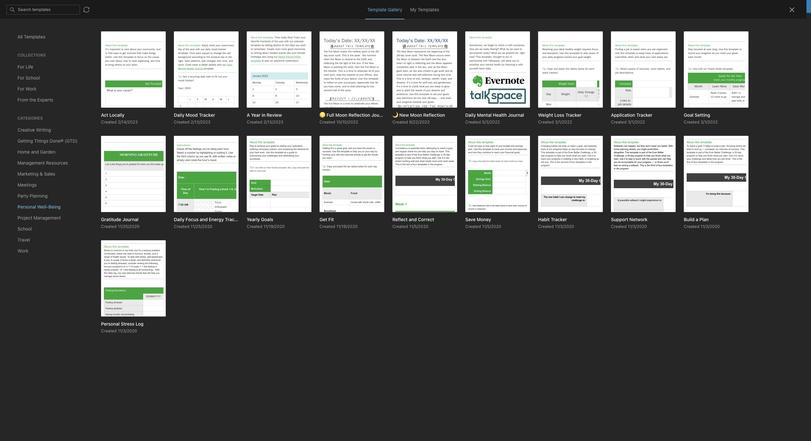 Task type: describe. For each thing, give the bounding box(es) containing it.
sync
[[368, 4, 378, 9]]

only
[[750, 18, 759, 23]]

share button
[[772, 16, 796, 26]]

note window element
[[0, 0, 811, 442]]

anytime.
[[445, 4, 462, 9]]

highlight image
[[245, 31, 260, 40]]

more image
[[378, 31, 398, 40]]

Note Editor text field
[[0, 0, 811, 442]]

first
[[28, 18, 36, 23]]

notebook
[[38, 18, 57, 23]]

collapse note image
[[5, 17, 12, 25]]

your
[[400, 4, 409, 9]]

cancel
[[429, 4, 443, 9]]

insert image
[[4, 31, 33, 40]]



Task type: vqa. For each thing, say whether or not it's contained in the screenshot.
'small preview' "BUTTON"
no



Task type: locate. For each thing, give the bounding box(es) containing it.
first notebook
[[28, 18, 57, 23]]

font size image
[[179, 31, 196, 40]]

across
[[379, 4, 393, 9]]

font color image
[[197, 31, 213, 40]]

you
[[760, 18, 767, 23]]

share
[[778, 18, 790, 23]]

sync across all your devices. cancel anytime.
[[368, 4, 462, 9]]

all
[[394, 4, 399, 9]]

alignment image
[[306, 31, 323, 40]]

first notebook button
[[20, 16, 59, 25]]

only you
[[750, 18, 767, 23]]

font family image
[[148, 31, 178, 40]]

heading level image
[[113, 31, 146, 40]]

devices.
[[410, 4, 428, 9]]



